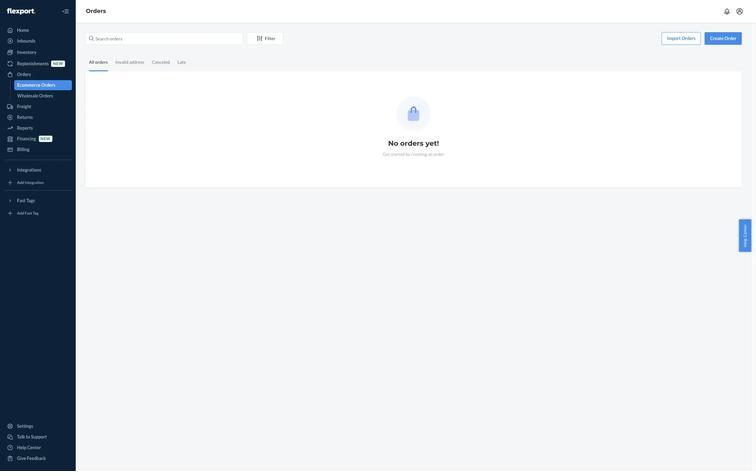 Task type: describe. For each thing, give the bounding box(es) containing it.
all orders
[[89, 59, 108, 65]]

close navigation image
[[62, 8, 69, 15]]

inventory
[[17, 50, 36, 55]]

import
[[667, 36, 681, 41]]

search image
[[89, 36, 94, 41]]

0 horizontal spatial help
[[17, 445, 26, 450]]

center inside button
[[742, 224, 748, 237]]

add integration
[[17, 180, 44, 185]]

settings
[[17, 423, 33, 429]]

add fast tag
[[17, 211, 38, 216]]

help inside button
[[742, 238, 748, 247]]

filter button
[[247, 32, 283, 45]]

fast tags
[[17, 198, 35, 203]]

integrations
[[17, 167, 41, 173]]

fast tags button
[[4, 196, 72, 206]]

orders for import orders
[[682, 36, 696, 41]]

inbounds link
[[4, 36, 72, 46]]

1 vertical spatial fast
[[25, 211, 32, 216]]

import orders
[[667, 36, 696, 41]]

create order link
[[705, 32, 742, 45]]

flexport logo image
[[7, 8, 35, 14]]

0 vertical spatial orders link
[[86, 8, 106, 15]]

open notifications image
[[723, 8, 731, 15]]

support
[[31, 434, 47, 440]]

add fast tag link
[[4, 208, 72, 218]]

all
[[89, 59, 94, 65]]

order
[[724, 36, 737, 41]]

import orders button
[[662, 32, 701, 45]]

wholesale orders link
[[14, 91, 72, 101]]

replenishments
[[17, 61, 49, 66]]

by
[[406, 151, 410, 157]]

billing
[[17, 147, 30, 152]]

to
[[26, 434, 30, 440]]

order
[[434, 151, 444, 157]]

1 vertical spatial orders link
[[4, 69, 72, 80]]

no
[[388, 139, 398, 148]]

create
[[710, 36, 724, 41]]

billing link
[[4, 145, 72, 155]]

help center button
[[739, 219, 751, 252]]

open account menu image
[[736, 8, 743, 15]]

orders up search icon
[[86, 8, 106, 15]]

orders for all
[[95, 59, 108, 65]]

orders up ecommerce
[[17, 72, 31, 77]]

reports
[[17, 125, 33, 131]]

create order
[[710, 36, 737, 41]]

add integration link
[[4, 178, 72, 188]]

invalid address
[[115, 59, 144, 65]]



Task type: vqa. For each thing, say whether or not it's contained in the screenshot.
Search orders text box
yes



Task type: locate. For each thing, give the bounding box(es) containing it.
empty list image
[[396, 97, 431, 131]]

inventory link
[[4, 47, 72, 57]]

orders up wholesale orders link
[[41, 82, 55, 88]]

financing
[[17, 136, 36, 141]]

orders
[[86, 8, 106, 15], [682, 36, 696, 41], [17, 72, 31, 77], [41, 82, 55, 88], [39, 93, 53, 98]]

0 vertical spatial fast
[[17, 198, 25, 203]]

0 vertical spatial orders
[[95, 59, 108, 65]]

orders link
[[86, 8, 106, 15], [4, 69, 72, 80]]

returns
[[17, 115, 33, 120]]

add for add integration
[[17, 180, 24, 185]]

0 horizontal spatial help center
[[17, 445, 41, 450]]

wholesale orders
[[17, 93, 53, 98]]

add left integration
[[17, 180, 24, 185]]

give feedback
[[17, 456, 46, 461]]

0 vertical spatial center
[[742, 224, 748, 237]]

0 horizontal spatial center
[[27, 445, 41, 450]]

new
[[53, 61, 63, 66], [41, 136, 51, 141]]

1 vertical spatial help center
[[17, 445, 41, 450]]

an
[[428, 151, 433, 157]]

canceled
[[152, 59, 170, 65]]

ecommerce
[[17, 82, 40, 88]]

orders for no
[[400, 139, 424, 148]]

no orders yet!
[[388, 139, 439, 148]]

1 vertical spatial orders
[[400, 139, 424, 148]]

1 horizontal spatial center
[[742, 224, 748, 237]]

ecommerce orders link
[[14, 80, 72, 90]]

0 horizontal spatial new
[[41, 136, 51, 141]]

fast
[[17, 198, 25, 203], [25, 211, 32, 216]]

1 horizontal spatial orders
[[400, 139, 424, 148]]

orders
[[95, 59, 108, 65], [400, 139, 424, 148]]

0 vertical spatial new
[[53, 61, 63, 66]]

help center
[[742, 224, 748, 247], [17, 445, 41, 450]]

fast inside dropdown button
[[17, 198, 25, 203]]

1 add from the top
[[17, 180, 24, 185]]

late
[[178, 59, 186, 65]]

orders inside 'link'
[[41, 82, 55, 88]]

2 add from the top
[[17, 211, 24, 216]]

0 horizontal spatial orders
[[95, 59, 108, 65]]

fast left tags
[[17, 198, 25, 203]]

home link
[[4, 25, 72, 35]]

new down inventory link
[[53, 61, 63, 66]]

1 horizontal spatial orders link
[[86, 8, 106, 15]]

orders for ecommerce orders
[[41, 82, 55, 88]]

get
[[383, 151, 390, 157]]

1 vertical spatial new
[[41, 136, 51, 141]]

help center link
[[4, 443, 72, 453]]

ecommerce orders
[[17, 82, 55, 88]]

new for financing
[[41, 136, 51, 141]]

talk to support button
[[4, 432, 72, 442]]

orders down ecommerce orders 'link'
[[39, 93, 53, 98]]

orders link up ecommerce orders
[[4, 69, 72, 80]]

orders right import
[[682, 36, 696, 41]]

orders for wholesale orders
[[39, 93, 53, 98]]

fast left tag
[[25, 211, 32, 216]]

add for add fast tag
[[17, 211, 24, 216]]

0 horizontal spatial orders link
[[4, 69, 72, 80]]

integrations button
[[4, 165, 72, 175]]

creating
[[411, 151, 427, 157]]

center
[[742, 224, 748, 237], [27, 445, 41, 450]]

yet!
[[426, 139, 439, 148]]

filter
[[265, 36, 275, 41]]

freight link
[[4, 102, 72, 112]]

tag
[[33, 211, 38, 216]]

returns link
[[4, 112, 72, 122]]

feedback
[[27, 456, 46, 461]]

home
[[17, 27, 29, 33]]

0 vertical spatial add
[[17, 180, 24, 185]]

new for replenishments
[[53, 61, 63, 66]]

get started by creating an order
[[383, 151, 444, 157]]

1 vertical spatial center
[[27, 445, 41, 450]]

give
[[17, 456, 26, 461]]

settings link
[[4, 421, 72, 431]]

1 horizontal spatial help
[[742, 238, 748, 247]]

reports link
[[4, 123, 72, 133]]

1 horizontal spatial help center
[[742, 224, 748, 247]]

help
[[742, 238, 748, 247], [17, 445, 26, 450]]

freight
[[17, 104, 31, 109]]

0 vertical spatial help
[[742, 238, 748, 247]]

inbounds
[[17, 38, 35, 44]]

orders inside button
[[682, 36, 696, 41]]

talk
[[17, 434, 25, 440]]

orders right all
[[95, 59, 108, 65]]

1 horizontal spatial new
[[53, 61, 63, 66]]

talk to support
[[17, 434, 47, 440]]

1 vertical spatial add
[[17, 211, 24, 216]]

invalid
[[115, 59, 128, 65]]

1 vertical spatial help
[[17, 445, 26, 450]]

add
[[17, 180, 24, 185], [17, 211, 24, 216]]

tags
[[26, 198, 35, 203]]

orders link up search icon
[[86, 8, 106, 15]]

give feedback button
[[4, 453, 72, 464]]

new down the reports link
[[41, 136, 51, 141]]

help center inside help center button
[[742, 224, 748, 247]]

wholesale
[[17, 93, 38, 98]]

started
[[391, 151, 405, 157]]

Search orders text field
[[85, 32, 243, 45]]

orders up 'get started by creating an order'
[[400, 139, 424, 148]]

address
[[129, 59, 144, 65]]

0 vertical spatial help center
[[742, 224, 748, 247]]

add down fast tags
[[17, 211, 24, 216]]

integration
[[25, 180, 44, 185]]



